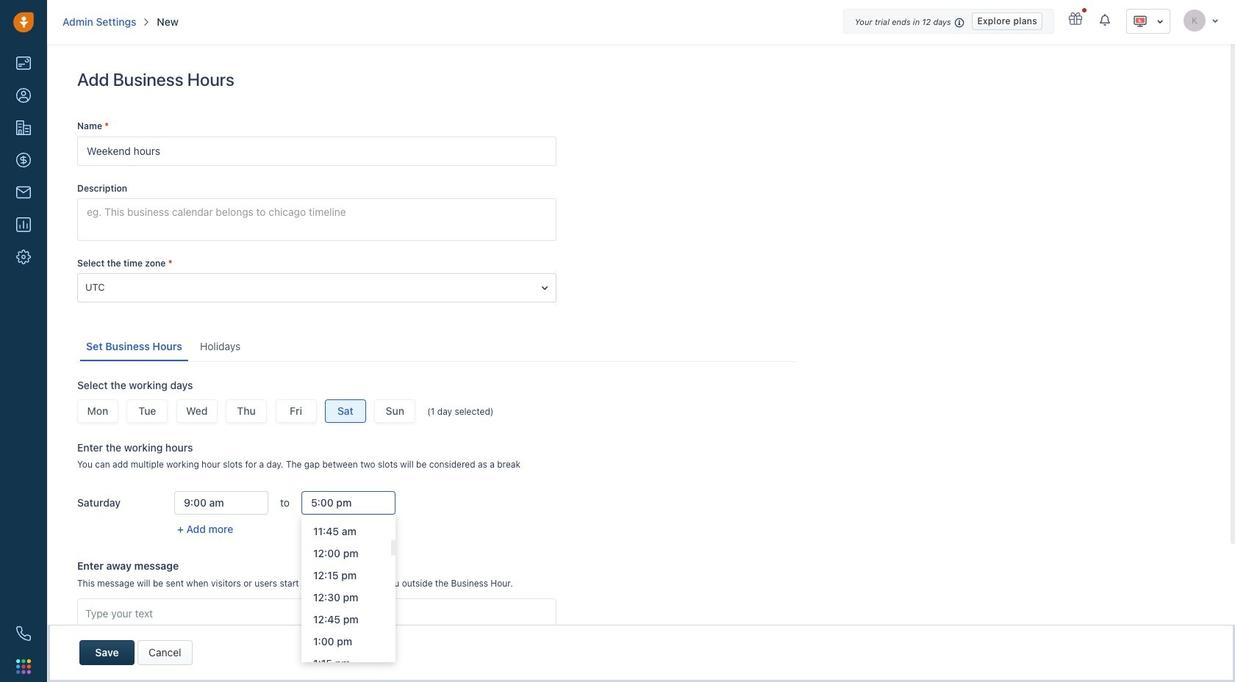Task type: describe. For each thing, give the bounding box(es) containing it.
bell regular image
[[1100, 13, 1112, 26]]

phone element
[[9, 620, 38, 649]]

ic_arrow_down image
[[1156, 16, 1164, 27]]

freshworks switcher image
[[16, 660, 31, 675]]

eg. Chicago Business hours text field
[[77, 136, 557, 166]]

ic_arrow_down image
[[1212, 16, 1219, 25]]

missing translation "unavailable" for locale "en-us" image
[[1133, 14, 1148, 29]]



Task type: vqa. For each thing, say whether or not it's contained in the screenshot.
the Search field
no



Task type: locate. For each thing, give the bounding box(es) containing it.
eg. This business calendar belongs to chicago timeline text field
[[77, 198, 557, 241]]

ic_info_icon image
[[955, 16, 965, 29]]

phone image
[[16, 627, 31, 642]]



